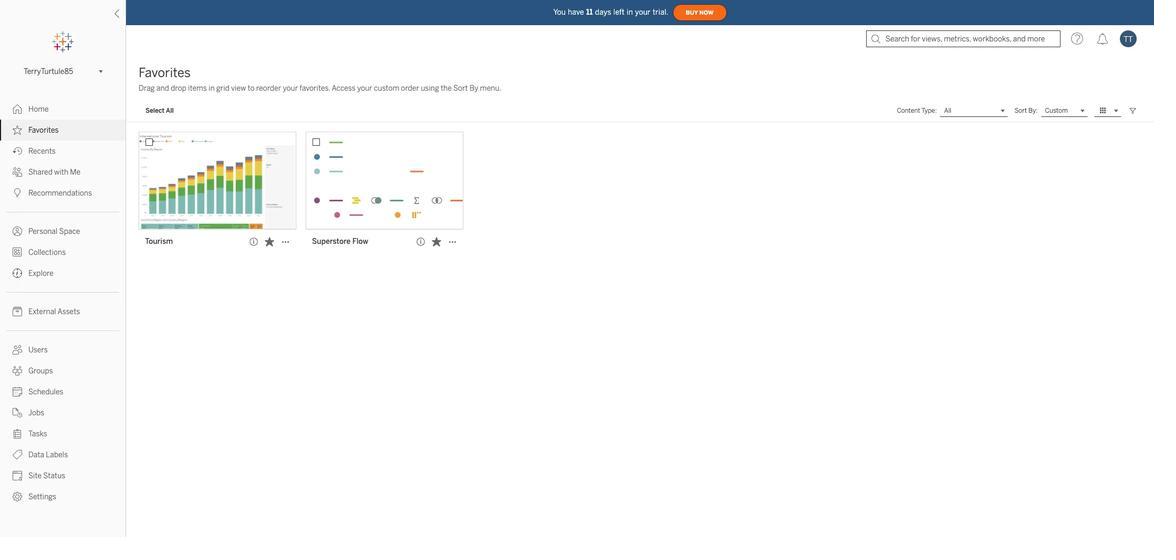 Task type: vqa. For each thing, say whether or not it's contained in the screenshot.
Space
yes



Task type: describe. For each thing, give the bounding box(es) containing it.
by
[[470, 84, 478, 93]]

favorites drag and drop items in grid view to reorder your favorites. access your custom order using the sort by menu.
[[139, 65, 501, 93]]

jobs
[[28, 409, 44, 418]]

groups
[[28, 367, 53, 376]]

in for you
[[627, 8, 633, 17]]

groups link
[[0, 361, 126, 382]]

2 horizontal spatial your
[[635, 8, 651, 17]]

you
[[553, 8, 566, 17]]

view
[[231, 84, 246, 93]]

shared with me link
[[0, 162, 126, 183]]

recents link
[[0, 141, 126, 162]]

data labels link
[[0, 445, 126, 466]]

the
[[441, 84, 452, 93]]

11
[[586, 8, 593, 17]]

buy now
[[686, 9, 714, 16]]

recommendations link
[[0, 183, 126, 204]]

1 horizontal spatial sort
[[1015, 107, 1027, 115]]

site status link
[[0, 466, 126, 487]]

users
[[28, 346, 48, 355]]

collections link
[[0, 242, 126, 263]]

assets
[[57, 308, 80, 317]]

schedules
[[28, 388, 63, 397]]

explore
[[28, 269, 54, 278]]

personal space link
[[0, 221, 126, 242]]

order
[[401, 84, 419, 93]]

favorites for favorites
[[28, 126, 59, 135]]

tourism
[[145, 237, 173, 246]]

have
[[568, 8, 584, 17]]

all inside button
[[166, 107, 174, 115]]

1 horizontal spatial your
[[357, 84, 372, 93]]

with
[[54, 168, 68, 177]]

favorites.
[[300, 84, 330, 93]]

reorder
[[256, 84, 281, 93]]

settings link
[[0, 487, 126, 508]]

Search for views, metrics, workbooks, and more text field
[[866, 30, 1061, 47]]

recommendations
[[28, 189, 92, 198]]

main navigation. press the up and down arrow keys to access links. element
[[0, 99, 126, 508]]

access
[[332, 84, 356, 93]]

items
[[188, 84, 207, 93]]

tasks
[[28, 430, 47, 439]]

home
[[28, 105, 49, 114]]

left
[[613, 8, 625, 17]]

all button
[[940, 105, 1008, 117]]

space
[[59, 227, 80, 236]]

labels
[[46, 451, 68, 460]]

select all
[[146, 107, 174, 115]]

drag
[[139, 84, 155, 93]]

you have 11 days left in your trial.
[[553, 8, 668, 17]]

data labels
[[28, 451, 68, 460]]

tasks link
[[0, 424, 126, 445]]

shared
[[28, 168, 53, 177]]

by:
[[1028, 107, 1038, 115]]

all inside 'popup button'
[[944, 107, 951, 115]]

content
[[897, 107, 920, 115]]

to
[[248, 84, 255, 93]]

drop
[[171, 84, 186, 93]]

settings
[[28, 493, 56, 502]]

terryturtule85 button
[[19, 65, 106, 78]]



Task type: locate. For each thing, give the bounding box(es) containing it.
0 horizontal spatial all
[[166, 107, 174, 115]]

explore link
[[0, 263, 126, 284]]

navigation panel element
[[0, 32, 126, 508]]

shared with me
[[28, 168, 80, 177]]

sort left by:
[[1015, 107, 1027, 115]]

using
[[421, 84, 439, 93]]

site
[[28, 472, 42, 481]]

your right access
[[357, 84, 372, 93]]

your left trial.
[[635, 8, 651, 17]]

in for favorites
[[209, 84, 215, 93]]

0 horizontal spatial favorites
[[28, 126, 59, 135]]

1 vertical spatial sort
[[1015, 107, 1027, 115]]

grid view image
[[1098, 106, 1108, 116]]

sort inside favorites drag and drop items in grid view to reorder your favorites. access your custom order using the sort by menu.
[[453, 84, 468, 93]]

0 horizontal spatial in
[[209, 84, 215, 93]]

data
[[28, 451, 44, 460]]

custom
[[374, 84, 399, 93]]

1 horizontal spatial in
[[627, 8, 633, 17]]

menu.
[[480, 84, 501, 93]]

0 vertical spatial in
[[627, 8, 633, 17]]

favorites up "recents"
[[28, 126, 59, 135]]

in right left on the top of page
[[627, 8, 633, 17]]

schedules link
[[0, 382, 126, 403]]

terryturtule85
[[24, 67, 73, 76]]

days
[[595, 8, 611, 17]]

all right select
[[166, 107, 174, 115]]

1 vertical spatial in
[[209, 84, 215, 93]]

1 vertical spatial favorites
[[28, 126, 59, 135]]

collections
[[28, 248, 66, 257]]

1 horizontal spatial all
[[944, 107, 951, 115]]

type:
[[921, 107, 937, 115]]

0 vertical spatial favorites
[[139, 65, 191, 80]]

favorites up and
[[139, 65, 191, 80]]

sort left by
[[453, 84, 468, 93]]

your
[[635, 8, 651, 17], [283, 84, 298, 93], [357, 84, 372, 93]]

external assets
[[28, 308, 80, 317]]

and
[[156, 84, 169, 93]]

personal space
[[28, 227, 80, 236]]

favorites
[[139, 65, 191, 80], [28, 126, 59, 135]]

content type:
[[897, 107, 937, 115]]

users link
[[0, 340, 126, 361]]

flow
[[352, 237, 368, 246]]

all right type:
[[944, 107, 951, 115]]

in inside favorites drag and drop items in grid view to reorder your favorites. access your custom order using the sort by menu.
[[209, 84, 215, 93]]

now
[[700, 9, 714, 16]]

external
[[28, 308, 56, 317]]

jobs link
[[0, 403, 126, 424]]

custom
[[1045, 107, 1068, 114]]

your right reorder
[[283, 84, 298, 93]]

favorites link
[[0, 120, 126, 141]]

2 all from the left
[[944, 107, 951, 115]]

me
[[70, 168, 80, 177]]

recents
[[28, 147, 56, 156]]

0 vertical spatial sort
[[453, 84, 468, 93]]

superstore
[[312, 237, 351, 246]]

home link
[[0, 99, 126, 120]]

external assets link
[[0, 302, 126, 323]]

in
[[627, 8, 633, 17], [209, 84, 215, 93]]

in left grid in the left top of the page
[[209, 84, 215, 93]]

1 all from the left
[[166, 107, 174, 115]]

status
[[43, 472, 65, 481]]

favorites for favorites drag and drop items in grid view to reorder your favorites. access your custom order using the sort by menu.
[[139, 65, 191, 80]]

select all button
[[139, 105, 181, 117]]

custom button
[[1041, 105, 1088, 117]]

superstore flow
[[312, 237, 368, 246]]

favorites inside main navigation. press the up and down arrow keys to access links. element
[[28, 126, 59, 135]]

grid
[[216, 84, 229, 93]]

select
[[146, 107, 164, 115]]

sort by:
[[1015, 107, 1038, 115]]

sort
[[453, 84, 468, 93], [1015, 107, 1027, 115]]

0 horizontal spatial your
[[283, 84, 298, 93]]

1 horizontal spatial favorites
[[139, 65, 191, 80]]

trial.
[[653, 8, 668, 17]]

favorites inside favorites drag and drop items in grid view to reorder your favorites. access your custom order using the sort by menu.
[[139, 65, 191, 80]]

0 horizontal spatial sort
[[453, 84, 468, 93]]

buy
[[686, 9, 698, 16]]

personal
[[28, 227, 57, 236]]

all
[[166, 107, 174, 115], [944, 107, 951, 115]]

site status
[[28, 472, 65, 481]]

buy now button
[[673, 4, 727, 21]]



